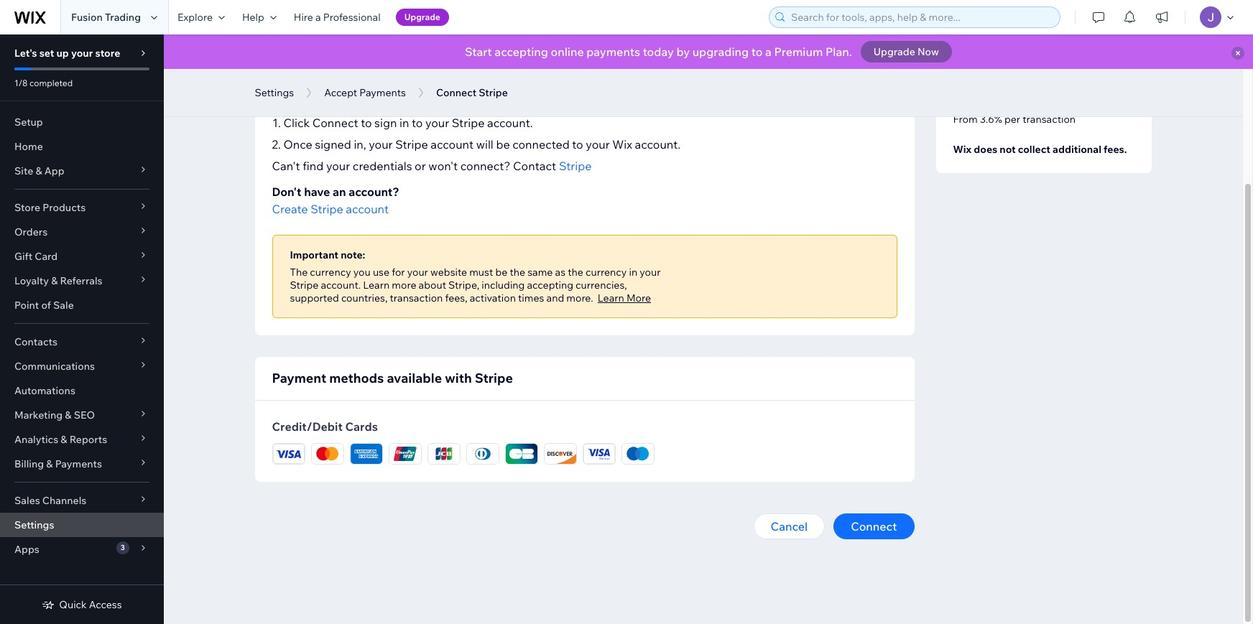 Task type: describe. For each thing, give the bounding box(es) containing it.
fees.
[[1104, 143, 1128, 156]]

& for loyalty
[[51, 275, 58, 288]]

your right "connect"
[[335, 94, 360, 109]]

to inside alert
[[752, 45, 763, 59]]

point of sale link
[[0, 293, 164, 318]]

not
[[1000, 143, 1016, 156]]

to up stripe link
[[573, 137, 584, 152]]

credit/debit
[[272, 420, 343, 434]]

same
[[528, 266, 553, 279]]

accept payments
[[324, 86, 406, 99]]

account. inside the currency you use for your website must be the same as the currency in your stripe account. learn more about stripe, including accepting currencies, supported countries, transaction fees, activation times and more.
[[321, 279, 361, 292]]

gift card button
[[0, 244, 164, 269]]

today
[[643, 45, 674, 59]]

reports
[[70, 434, 107, 447]]

does
[[974, 143, 998, 156]]

site
[[14, 165, 33, 178]]

contacts
[[14, 336, 58, 349]]

quick access
[[59, 599, 122, 612]]

maestro image
[[622, 444, 654, 464]]

store products
[[14, 201, 86, 214]]

wix does not collect additional fees.
[[954, 143, 1128, 156]]

premium
[[775, 45, 824, 59]]

by
[[677, 45, 690, 59]]

automations link
[[0, 379, 164, 403]]

referrals
[[60, 275, 103, 288]]

as
[[555, 266, 566, 279]]

cartesbancaires image
[[506, 444, 537, 464]]

connected
[[513, 137, 570, 152]]

you
[[354, 266, 371, 279]]

marketing
[[14, 409, 63, 422]]

use
[[373, 266, 390, 279]]

stripe inside the currency you use for your website must be the same as the currency in your stripe account. learn more about stripe, including accepting currencies, supported countries, transaction fees, activation times and more.
[[290, 279, 319, 292]]

be inside the currency you use for your website must be the same as the currency in your stripe account. learn more about stripe, including accepting currencies, supported countries, transaction fees, activation times and more.
[[496, 266, 508, 279]]

site & app
[[14, 165, 64, 178]]

mastercard image
[[312, 444, 343, 464]]

1 horizontal spatial transaction
[[1023, 113, 1076, 126]]

create
[[272, 202, 308, 216]]

your right for
[[407, 266, 428, 279]]

stripe down connected
[[559, 159, 592, 173]]

fees,
[[445, 292, 468, 305]]

countries,
[[341, 292, 388, 305]]

contacts button
[[0, 330, 164, 354]]

marketing & seo button
[[0, 403, 164, 428]]

stripe up will
[[452, 116, 485, 130]]

upgrade now button
[[861, 41, 953, 63]]

your up more
[[640, 266, 661, 279]]

find
[[303, 159, 324, 173]]

connect
[[288, 94, 332, 109]]

2 currency from the left
[[586, 266, 627, 279]]

site & app button
[[0, 159, 164, 183]]

account inside to connect your stripe account: click connect to sign in to your stripe account. once signed in, your stripe account will be connected to your wix account. can't find your credentials or won't connect? contact stripe
[[431, 137, 474, 152]]

stripe link
[[559, 157, 592, 175]]

set
[[39, 47, 54, 60]]

cancel
[[771, 520, 808, 534]]

card
[[35, 250, 58, 263]]

0 vertical spatial a
[[316, 11, 321, 24]]

access
[[89, 599, 122, 612]]

your up stripe link
[[586, 137, 610, 152]]

to
[[272, 94, 285, 109]]

more
[[392, 279, 417, 292]]

orders button
[[0, 220, 164, 244]]

create stripe account link
[[272, 201, 389, 218]]

loyalty & referrals
[[14, 275, 103, 288]]

1 horizontal spatial learn
[[598, 292, 625, 305]]

billing
[[14, 458, 44, 471]]

1 the from the left
[[510, 266, 526, 279]]

collect
[[1019, 143, 1051, 156]]

sales channels button
[[0, 489, 164, 513]]

diners image
[[467, 444, 499, 464]]

sidebar element
[[0, 35, 164, 625]]

account:
[[399, 94, 446, 109]]

important
[[290, 249, 339, 262]]

1 currency from the left
[[310, 266, 351, 279]]

about
[[419, 279, 446, 292]]

home link
[[0, 134, 164, 159]]

your right in,
[[369, 137, 393, 152]]

sale
[[53, 299, 74, 312]]

including
[[482, 279, 525, 292]]

store
[[95, 47, 120, 60]]

completed
[[30, 78, 73, 88]]

& for site
[[36, 165, 42, 178]]

settings for settings link
[[14, 519, 54, 532]]

& for analytics
[[61, 434, 67, 447]]

per
[[1005, 113, 1021, 126]]

quick access button
[[42, 599, 122, 612]]

3
[[121, 544, 125, 553]]

2 the from the left
[[568, 266, 584, 279]]

marketing & seo
[[14, 409, 95, 422]]

app
[[44, 165, 64, 178]]

analytics & reports
[[14, 434, 107, 447]]

professional
[[323, 11, 381, 24]]

store products button
[[0, 196, 164, 220]]

settings for the settings 'button'
[[255, 86, 294, 99]]

accepting inside the currency you use for your website must be the same as the currency in your stripe account. learn more about stripe, including accepting currencies, supported countries, transaction fees, activation times and more.
[[527, 279, 574, 292]]

learn inside the currency you use for your website must be the same as the currency in your stripe account. learn more about stripe, including accepting currencies, supported countries, transaction fees, activation times and more.
[[363, 279, 390, 292]]

help
[[242, 11, 264, 24]]

additional
[[1053, 143, 1102, 156]]

sales channels
[[14, 495, 87, 508]]

times
[[518, 292, 545, 305]]

loyalty
[[14, 275, 49, 288]]

more.
[[567, 292, 594, 305]]

transaction inside the currency you use for your website must be the same as the currency in your stripe account. learn more about stripe, including accepting currencies, supported countries, transaction fees, activation times and more.
[[390, 292, 443, 305]]

account?
[[349, 185, 400, 199]]

3.6%
[[981, 113, 1003, 126]]

learn more
[[598, 292, 651, 305]]



Task type: vqa. For each thing, say whether or not it's contained in the screenshot.
middle THE TASK
no



Task type: locate. For each thing, give the bounding box(es) containing it.
to right upgrading
[[752, 45, 763, 59]]

analytics & reports button
[[0, 428, 164, 452]]

2 vertical spatial account.
[[321, 279, 361, 292]]

fusion
[[71, 11, 103, 24]]

0 vertical spatial upgrade
[[405, 12, 441, 22]]

2 horizontal spatial account.
[[635, 137, 681, 152]]

1 vertical spatial in
[[629, 266, 638, 279]]

let's
[[14, 47, 37, 60]]

store
[[14, 201, 40, 214]]

transaction down for
[[390, 292, 443, 305]]

apps
[[14, 544, 39, 557]]

once
[[284, 137, 313, 152]]

setup link
[[0, 110, 164, 134]]

the
[[510, 266, 526, 279], [568, 266, 584, 279]]

billing & payments
[[14, 458, 102, 471]]

0 horizontal spatial a
[[316, 11, 321, 24]]

in up more
[[629, 266, 638, 279]]

upgrade now
[[874, 45, 940, 58]]

amex image
[[351, 444, 382, 464]]

settings down sales
[[14, 519, 54, 532]]

in inside the currency you use for your website must be the same as the currency in your stripe account. learn more about stripe, including accepting currencies, supported countries, transaction fees, activation times and more.
[[629, 266, 638, 279]]

the currency you use for your website must be the same as the currency in your stripe account. learn more about stripe, including accepting currencies, supported countries, transaction fees, activation times and more.
[[290, 266, 661, 305]]

from
[[954, 113, 978, 126]]

stripe up sign
[[363, 94, 396, 109]]

payments up sign
[[360, 86, 406, 99]]

upgrade inside 'start accepting online payments today by upgrading to a premium plan.' alert
[[874, 45, 916, 58]]

settings link
[[0, 513, 164, 538]]

learn left more
[[598, 292, 625, 305]]

transaction
[[1023, 113, 1076, 126], [390, 292, 443, 305]]

account down account? on the top of page
[[346, 202, 389, 216]]

must
[[470, 266, 493, 279]]

0 vertical spatial account
[[431, 137, 474, 152]]

electron image
[[583, 444, 615, 464]]

transaction up wix does not collect additional fees.
[[1023, 113, 1076, 126]]

upgrade for upgrade
[[405, 12, 441, 22]]

0 vertical spatial connect
[[313, 116, 358, 130]]

1 horizontal spatial connect
[[851, 520, 898, 534]]

1 horizontal spatial account.
[[487, 116, 533, 130]]

connect button
[[834, 514, 915, 540]]

be right will
[[496, 137, 510, 152]]

1 vertical spatial payments
[[55, 458, 102, 471]]

in right sign
[[400, 116, 409, 130]]

1 vertical spatial account.
[[635, 137, 681, 152]]

payment
[[272, 370, 327, 387]]

0 horizontal spatial connect
[[313, 116, 358, 130]]

stripe right with
[[475, 370, 513, 387]]

0 horizontal spatial account.
[[321, 279, 361, 292]]

& left reports
[[61, 434, 67, 447]]

stripe inside don't have an account? create stripe account
[[311, 202, 343, 216]]

0 horizontal spatial learn
[[363, 279, 390, 292]]

stripe up the or on the left top of page
[[396, 137, 428, 152]]

learn left for
[[363, 279, 390, 292]]

now
[[918, 45, 940, 58]]

& for billing
[[46, 458, 53, 471]]

visa image
[[273, 444, 304, 464]]

1 vertical spatial transaction
[[390, 292, 443, 305]]

0 horizontal spatial the
[[510, 266, 526, 279]]

0 vertical spatial payments
[[360, 86, 406, 99]]

a inside alert
[[766, 45, 772, 59]]

1 vertical spatial a
[[766, 45, 772, 59]]

payment methods available with stripe
[[272, 370, 513, 387]]

1 vertical spatial accepting
[[527, 279, 574, 292]]

the
[[290, 266, 308, 279]]

0 horizontal spatial transaction
[[390, 292, 443, 305]]

1 horizontal spatial payments
[[360, 86, 406, 99]]

1 vertical spatial settings
[[14, 519, 54, 532]]

0 horizontal spatial settings
[[14, 519, 54, 532]]

in inside to connect your stripe account: click connect to sign in to your stripe account. once signed in, your stripe account will be connected to your wix account. can't find your credentials or won't connect? contact stripe
[[400, 116, 409, 130]]

start
[[465, 45, 492, 59]]

currency up learn more link
[[586, 266, 627, 279]]

billing & payments button
[[0, 452, 164, 477]]

0 horizontal spatial account
[[346, 202, 389, 216]]

& left seo at the bottom left
[[65, 409, 72, 422]]

the left same
[[510, 266, 526, 279]]

cards
[[345, 420, 378, 434]]

your down signed
[[326, 159, 350, 173]]

1/8 completed
[[14, 78, 73, 88]]

hire a professional link
[[285, 0, 389, 35]]

settings up click
[[255, 86, 294, 99]]

seo
[[74, 409, 95, 422]]

stripe down have
[[311, 202, 343, 216]]

0 horizontal spatial in
[[400, 116, 409, 130]]

your right up
[[71, 47, 93, 60]]

methods
[[329, 370, 384, 387]]

hire
[[294, 11, 313, 24]]

learn
[[363, 279, 390, 292], [598, 292, 625, 305]]

& right billing
[[46, 458, 53, 471]]

upgrade right professional on the left of the page
[[405, 12, 441, 22]]

to left sign
[[361, 116, 372, 130]]

a right hire
[[316, 11, 321, 24]]

connect?
[[461, 159, 511, 173]]

your down 'account:'
[[426, 116, 450, 130]]

1 vertical spatial account
[[346, 202, 389, 216]]

upgrade left the now
[[874, 45, 916, 58]]

& right "loyalty"
[[51, 275, 58, 288]]

wix inside to connect your stripe account: click connect to sign in to your stripe account. once signed in, your stripe account will be connected to your wix account. can't find your credentials or won't connect? contact stripe
[[613, 137, 633, 152]]

note:
[[341, 249, 366, 262]]

a left premium
[[766, 45, 772, 59]]

don't have an account? create stripe account
[[272, 185, 400, 216]]

connect
[[313, 116, 358, 130], [851, 520, 898, 534]]

fusion trading
[[71, 11, 141, 24]]

wix
[[613, 137, 633, 152], [954, 143, 972, 156]]

credentials
[[353, 159, 412, 173]]

jcb image
[[428, 444, 460, 464]]

upgrade for upgrade now
[[874, 45, 916, 58]]

stripe
[[363, 94, 396, 109], [452, 116, 485, 130], [396, 137, 428, 152], [559, 159, 592, 173], [311, 202, 343, 216], [290, 279, 319, 292], [475, 370, 513, 387]]

be right must
[[496, 266, 508, 279]]

0 vertical spatial account.
[[487, 116, 533, 130]]

settings inside sidebar element
[[14, 519, 54, 532]]

accepting inside alert
[[495, 45, 549, 59]]

1 horizontal spatial settings
[[255, 86, 294, 99]]

help button
[[234, 0, 285, 35]]

1 vertical spatial upgrade
[[874, 45, 916, 58]]

1 horizontal spatial upgrade
[[874, 45, 916, 58]]

start accepting online payments today by upgrading to a premium plan. alert
[[164, 35, 1254, 69]]

currency
[[310, 266, 351, 279], [586, 266, 627, 279]]

click
[[284, 116, 310, 130]]

be inside to connect your stripe account: click connect to sign in to your stripe account. once signed in, your stripe account will be connected to your wix account. can't find your credentials or won't connect? contact stripe
[[496, 137, 510, 152]]

point
[[14, 299, 39, 312]]

currencies,
[[576, 279, 627, 292]]

currency down important note:
[[310, 266, 351, 279]]

gift
[[14, 250, 32, 263]]

the right as at the left of page
[[568, 266, 584, 279]]

& right site
[[36, 165, 42, 178]]

& for marketing
[[65, 409, 72, 422]]

1 horizontal spatial currency
[[586, 266, 627, 279]]

1 horizontal spatial wix
[[954, 143, 972, 156]]

0 horizontal spatial payments
[[55, 458, 102, 471]]

an
[[333, 185, 346, 199]]

0 horizontal spatial currency
[[310, 266, 351, 279]]

Search for tools, apps, help & more... field
[[787, 7, 1056, 27]]

contact
[[513, 159, 557, 173]]

home
[[14, 140, 43, 153]]

your
[[71, 47, 93, 60], [335, 94, 360, 109], [426, 116, 450, 130], [369, 137, 393, 152], [586, 137, 610, 152], [326, 159, 350, 173], [407, 266, 428, 279], [640, 266, 661, 279]]

0 vertical spatial in
[[400, 116, 409, 130]]

accept payments button
[[317, 82, 413, 104]]

important note:
[[290, 249, 366, 262]]

payments
[[587, 45, 641, 59]]

connect inside to connect your stripe account: click connect to sign in to your stripe account. once signed in, your stripe account will be connected to your wix account. can't find your credentials or won't connect? contact stripe
[[313, 116, 358, 130]]

analytics
[[14, 434, 58, 447]]

0 horizontal spatial upgrade
[[405, 12, 441, 22]]

payments inside button
[[360, 86, 406, 99]]

your inside sidebar element
[[71, 47, 93, 60]]

more
[[627, 292, 651, 305]]

stripe,
[[449, 279, 480, 292]]

0 vertical spatial be
[[496, 137, 510, 152]]

loyalty & referrals button
[[0, 269, 164, 293]]

1 horizontal spatial in
[[629, 266, 638, 279]]

will
[[476, 137, 494, 152]]

won't
[[429, 159, 458, 173]]

orders
[[14, 226, 48, 239]]

point of sale
[[14, 299, 74, 312]]

to down 'account:'
[[412, 116, 423, 130]]

supported
[[290, 292, 339, 305]]

1 vertical spatial be
[[496, 266, 508, 279]]

with
[[445, 370, 472, 387]]

0 vertical spatial transaction
[[1023, 113, 1076, 126]]

sales
[[14, 495, 40, 508]]

settings button
[[248, 82, 301, 104]]

1 horizontal spatial account
[[431, 137, 474, 152]]

connect inside button
[[851, 520, 898, 534]]

for
[[392, 266, 405, 279]]

start accepting online payments today by upgrading to a premium plan.
[[465, 45, 853, 59]]

1 horizontal spatial a
[[766, 45, 772, 59]]

0 vertical spatial accepting
[[495, 45, 549, 59]]

0 horizontal spatial wix
[[613, 137, 633, 152]]

sign
[[375, 116, 397, 130]]

1 horizontal spatial the
[[568, 266, 584, 279]]

trading
[[105, 11, 141, 24]]

1 vertical spatial connect
[[851, 520, 898, 534]]

explore
[[178, 11, 213, 24]]

payments down analytics & reports popup button
[[55, 458, 102, 471]]

stripe down important
[[290, 279, 319, 292]]

payments inside dropdown button
[[55, 458, 102, 471]]

0 vertical spatial settings
[[255, 86, 294, 99]]

account up won't
[[431, 137, 474, 152]]

settings inside 'button'
[[255, 86, 294, 99]]

upgrade button
[[396, 9, 449, 26]]

chinaunionpay image
[[389, 444, 421, 464]]

account inside don't have an account? create stripe account
[[346, 202, 389, 216]]

upgrading
[[693, 45, 749, 59]]

hire a professional
[[294, 11, 381, 24]]

discover image
[[545, 444, 576, 464]]



